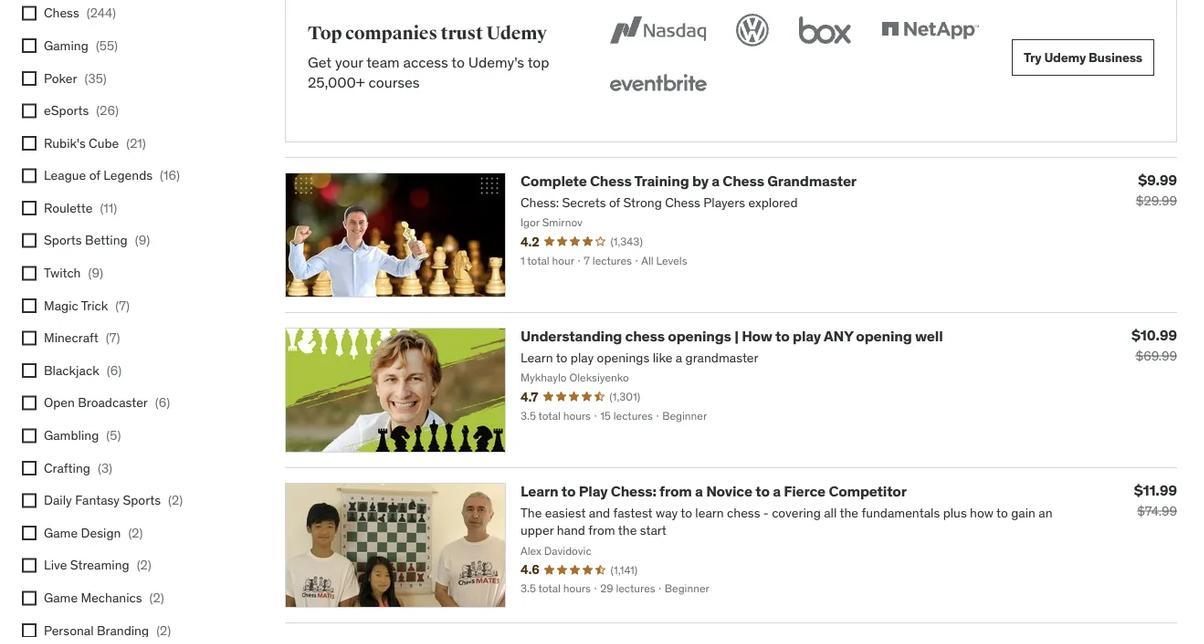 Task type: locate. For each thing, give the bounding box(es) containing it.
udemy right try
[[1045, 49, 1087, 66]]

xsmall image left crafting on the bottom left of page
[[22, 462, 37, 476]]

league of legends (16)
[[44, 168, 180, 184]]

streaming
[[70, 558, 129, 574]]

business
[[1089, 49, 1143, 66]]

understanding chess openings | how to play any opening well link
[[521, 327, 943, 346]]

novice
[[706, 483, 753, 501]]

xsmall image for chess (244)
[[22, 6, 37, 21]]

crafting
[[44, 460, 90, 477]]

4 xsmall image from the top
[[22, 332, 37, 346]]

to
[[452, 53, 465, 72], [776, 327, 790, 346], [562, 483, 576, 501], [756, 483, 770, 501]]

$11.99 $74.99
[[1135, 481, 1178, 520]]

0 horizontal spatial udemy
[[487, 22, 547, 45]]

$10.99
[[1132, 326, 1178, 345]]

courses
[[369, 74, 420, 92]]

0 vertical spatial sports
[[44, 233, 82, 249]]

play
[[793, 327, 821, 346]]

8 xsmall image from the top
[[22, 397, 37, 411]]

$29.99
[[1137, 193, 1178, 209]]

box image
[[795, 10, 856, 50]]

design
[[81, 525, 121, 542]]

game down "live"
[[44, 591, 78, 607]]

daily
[[44, 493, 72, 509]]

xsmall image for rubik's
[[22, 137, 37, 151]]

(26)
[[96, 103, 119, 119]]

6 xsmall image from the top
[[22, 429, 37, 444]]

rubik's cube (21)
[[44, 135, 146, 152]]

a left fierce
[[773, 483, 781, 501]]

chess up gaming on the top of page
[[44, 5, 79, 22]]

xsmall image left gaming on the top of page
[[22, 39, 37, 54]]

(9) up trick
[[88, 265, 103, 282]]

eventbrite image
[[606, 65, 711, 105]]

open
[[44, 395, 75, 412]]

2 game from the top
[[44, 591, 78, 607]]

(6) right 'broadcaster'
[[155, 395, 170, 412]]

7 xsmall image from the top
[[22, 299, 37, 314]]

(35)
[[85, 70, 107, 87]]

grandmaster
[[768, 172, 857, 191]]

9 xsmall image from the top
[[22, 494, 37, 509]]

(2) right the streaming
[[137, 558, 151, 574]]

7 xsmall image from the top
[[22, 462, 37, 476]]

game
[[44, 525, 78, 542], [44, 591, 78, 607]]

fierce
[[784, 483, 826, 501]]

get
[[308, 53, 332, 72]]

learn
[[521, 483, 559, 501]]

1 vertical spatial game
[[44, 591, 78, 607]]

(16)
[[160, 168, 180, 184]]

0 horizontal spatial (6)
[[107, 363, 122, 379]]

xsmall image
[[22, 6, 37, 21], [22, 104, 37, 119], [22, 169, 37, 184], [22, 202, 37, 216], [22, 234, 37, 249], [22, 267, 37, 281], [22, 299, 37, 314], [22, 397, 37, 411], [22, 494, 37, 509], [22, 527, 37, 541], [22, 559, 37, 574], [22, 592, 37, 606], [22, 624, 37, 638]]

magic trick (7)
[[44, 298, 130, 314]]

0 vertical spatial game
[[44, 525, 78, 542]]

(6) up 'broadcaster'
[[107, 363, 122, 379]]

(55)
[[96, 38, 118, 54]]

0 horizontal spatial sports
[[44, 233, 82, 249]]

6 xsmall image from the top
[[22, 267, 37, 281]]

udemy up the udemy's
[[487, 22, 547, 45]]

xsmall image left "blackjack"
[[22, 364, 37, 379]]

2 horizontal spatial chess
[[723, 172, 765, 191]]

your
[[335, 53, 363, 72]]

trick
[[81, 298, 108, 314]]

sports right fantasy
[[123, 493, 161, 509]]

blackjack
[[44, 363, 99, 379]]

3 xsmall image from the top
[[22, 169, 37, 184]]

top
[[528, 53, 550, 72]]

esports (26)
[[44, 103, 119, 119]]

5 xsmall image from the top
[[22, 364, 37, 379]]

1 horizontal spatial a
[[712, 172, 720, 191]]

(7) right trick
[[115, 298, 130, 314]]

xsmall image for blackjack
[[22, 364, 37, 379]]

training
[[635, 172, 689, 191]]

(9)
[[135, 233, 150, 249], [88, 265, 103, 282]]

4 xsmall image from the top
[[22, 202, 37, 216]]

minecraft (7)
[[44, 330, 120, 347]]

competitor
[[829, 483, 907, 501]]

1 xsmall image from the top
[[22, 39, 37, 54]]

3 xsmall image from the top
[[22, 137, 37, 151]]

0 vertical spatial udemy
[[487, 22, 547, 45]]

0 vertical spatial (6)
[[107, 363, 122, 379]]

poker
[[44, 70, 77, 87]]

(2) for game mechanics (2)
[[149, 591, 164, 607]]

2 xsmall image from the top
[[22, 104, 37, 119]]

11 xsmall image from the top
[[22, 559, 37, 574]]

xsmall image for game design (2)
[[22, 527, 37, 541]]

$9.99 $29.99
[[1137, 171, 1178, 209]]

(9) right betting
[[135, 233, 150, 249]]

udemy inside top companies trust udemy get your team access to udemy's top 25,000+ courses
[[487, 22, 547, 45]]

chess left training
[[590, 172, 632, 191]]

xsmall image for league of legends (16)
[[22, 169, 37, 184]]

game for game design
[[44, 525, 78, 542]]

(11)
[[100, 200, 117, 217]]

2 xsmall image from the top
[[22, 71, 37, 86]]

1 horizontal spatial udemy
[[1045, 49, 1087, 66]]

gaming
[[44, 38, 89, 54]]

udemy
[[487, 22, 547, 45], [1045, 49, 1087, 66]]

10 xsmall image from the top
[[22, 527, 37, 541]]

gambling
[[44, 428, 99, 444]]

sports
[[44, 233, 82, 249], [123, 493, 161, 509]]

(7)
[[115, 298, 130, 314], [106, 330, 120, 347]]

a right from
[[695, 483, 703, 501]]

game down daily
[[44, 525, 78, 542]]

sports betting (9)
[[44, 233, 150, 249]]

(7) down trick
[[106, 330, 120, 347]]

try udemy business
[[1024, 49, 1143, 66]]

(5)
[[106, 428, 121, 444]]

any
[[824, 327, 853, 346]]

(2) right fantasy
[[168, 493, 183, 509]]

1 game from the top
[[44, 525, 78, 542]]

sports up twitch
[[44, 233, 82, 249]]

rubik's
[[44, 135, 86, 152]]

0 vertical spatial (7)
[[115, 298, 130, 314]]

1 horizontal spatial (6)
[[155, 395, 170, 412]]

xsmall image for minecraft
[[22, 332, 37, 346]]

complete chess training by a chess grandmaster link
[[521, 172, 857, 191]]

xsmall image left minecraft
[[22, 332, 37, 346]]

live
[[44, 558, 67, 574]]

1 vertical spatial udemy
[[1045, 49, 1087, 66]]

(2) right design
[[128, 525, 143, 542]]

opening
[[856, 327, 912, 346]]

(2)
[[168, 493, 183, 509], [128, 525, 143, 542], [137, 558, 151, 574], [149, 591, 164, 607]]

try
[[1024, 49, 1042, 66]]

a right by
[[712, 172, 720, 191]]

xsmall image for live streaming (2)
[[22, 559, 37, 574]]

xsmall image
[[22, 39, 37, 54], [22, 71, 37, 86], [22, 137, 37, 151], [22, 332, 37, 346], [22, 364, 37, 379], [22, 429, 37, 444], [22, 462, 37, 476]]

12 xsmall image from the top
[[22, 592, 37, 606]]

0 horizontal spatial chess
[[44, 5, 79, 22]]

chess right by
[[723, 172, 765, 191]]

game design (2)
[[44, 525, 143, 542]]

25,000+
[[308, 74, 365, 92]]

xsmall image for gambling
[[22, 429, 37, 444]]

mechanics
[[81, 591, 142, 607]]

1 vertical spatial sports
[[123, 493, 161, 509]]

5 xsmall image from the top
[[22, 234, 37, 249]]

xsmall image left the gambling
[[22, 429, 37, 444]]

1 xsmall image from the top
[[22, 6, 37, 21]]

xsmall image left poker
[[22, 71, 37, 86]]

blackjack (6)
[[44, 363, 122, 379]]

(2) right mechanics
[[149, 591, 164, 607]]

$10.99 $69.99
[[1132, 326, 1178, 365]]

trust
[[441, 22, 483, 45]]

a
[[712, 172, 720, 191], [695, 483, 703, 501], [773, 483, 781, 501]]

0 horizontal spatial (9)
[[88, 265, 103, 282]]

betting
[[85, 233, 128, 249]]

gaming (55)
[[44, 38, 118, 54]]

1 vertical spatial (9)
[[88, 265, 103, 282]]

xsmall image left the rubik's
[[22, 137, 37, 151]]

1 horizontal spatial (9)
[[135, 233, 150, 249]]

xsmall image for roulette (11)
[[22, 202, 37, 216]]

crafting (3)
[[44, 460, 112, 477]]



Task type: vqa. For each thing, say whether or not it's contained in the screenshot.


Task type: describe. For each thing, give the bounding box(es) containing it.
daily fantasy sports (2)
[[44, 493, 183, 509]]

game for game mechanics
[[44, 591, 78, 607]]

broadcaster
[[78, 395, 148, 412]]

minecraft
[[44, 330, 98, 347]]

complete
[[521, 172, 587, 191]]

twitch (9)
[[44, 265, 103, 282]]

poker (35)
[[44, 70, 107, 87]]

play
[[579, 483, 608, 501]]

chess:
[[611, 483, 657, 501]]

netapp image
[[878, 10, 983, 50]]

1 horizontal spatial chess
[[590, 172, 632, 191]]

top companies trust udemy get your team access to udemy's top 25,000+ courses
[[308, 22, 550, 92]]

0 vertical spatial (9)
[[135, 233, 150, 249]]

1 vertical spatial (7)
[[106, 330, 120, 347]]

from
[[660, 483, 692, 501]]

complete chess training by a chess grandmaster
[[521, 172, 857, 191]]

to inside top companies trust udemy get your team access to udemy's top 25,000+ courses
[[452, 53, 465, 72]]

openings
[[668, 327, 732, 346]]

13 xsmall image from the top
[[22, 624, 37, 638]]

volkswagen image
[[733, 10, 773, 50]]

xsmall image for gaming
[[22, 39, 37, 54]]

$11.99
[[1135, 481, 1178, 500]]

xsmall image for poker
[[22, 71, 37, 86]]

chess
[[625, 327, 665, 346]]

access
[[403, 53, 448, 72]]

1 horizontal spatial sports
[[123, 493, 161, 509]]

$69.99
[[1136, 348, 1178, 365]]

$74.99
[[1138, 504, 1178, 520]]

gambling (5)
[[44, 428, 121, 444]]

learn to play chess: from a novice to a fierce competitor link
[[521, 483, 907, 501]]

magic
[[44, 298, 78, 314]]

well
[[916, 327, 943, 346]]

0 horizontal spatial a
[[695, 483, 703, 501]]

live streaming (2)
[[44, 558, 151, 574]]

xsmall image for sports betting (9)
[[22, 234, 37, 249]]

(244)
[[87, 5, 116, 22]]

try udemy business link
[[1013, 40, 1155, 76]]

xsmall image for open broadcaster (6)
[[22, 397, 37, 411]]

(3)
[[98, 460, 112, 477]]

of
[[89, 168, 100, 184]]

learn to play chess: from a novice to a fierce competitor
[[521, 483, 907, 501]]

esports
[[44, 103, 89, 119]]

1 vertical spatial (6)
[[155, 395, 170, 412]]

understanding
[[521, 327, 622, 346]]

xsmall image for daily fantasy sports (2)
[[22, 494, 37, 509]]

top
[[308, 22, 342, 45]]

nasdaq image
[[606, 10, 711, 50]]

|
[[735, 327, 739, 346]]

game mechanics (2)
[[44, 591, 164, 607]]

by
[[693, 172, 709, 191]]

xsmall image for magic trick (7)
[[22, 299, 37, 314]]

how
[[742, 327, 773, 346]]

(2) for game design (2)
[[128, 525, 143, 542]]

xsmall image for twitch (9)
[[22, 267, 37, 281]]

cube
[[89, 135, 119, 152]]

xsmall image for esports (26)
[[22, 104, 37, 119]]

chess (244)
[[44, 5, 116, 22]]

league
[[44, 168, 86, 184]]

xsmall image for game mechanics (2)
[[22, 592, 37, 606]]

fantasy
[[75, 493, 120, 509]]

open broadcaster (6)
[[44, 395, 170, 412]]

$9.99
[[1139, 171, 1178, 189]]

team
[[367, 53, 400, 72]]

roulette (11)
[[44, 200, 117, 217]]

legends
[[103, 168, 153, 184]]

twitch
[[44, 265, 81, 282]]

roulette
[[44, 200, 93, 217]]

companies
[[345, 22, 438, 45]]

xsmall image for crafting
[[22, 462, 37, 476]]

2 horizontal spatial a
[[773, 483, 781, 501]]

udemy's
[[469, 53, 525, 72]]

understanding chess openings | how to play any opening well
[[521, 327, 943, 346]]

(2) for live streaming (2)
[[137, 558, 151, 574]]



